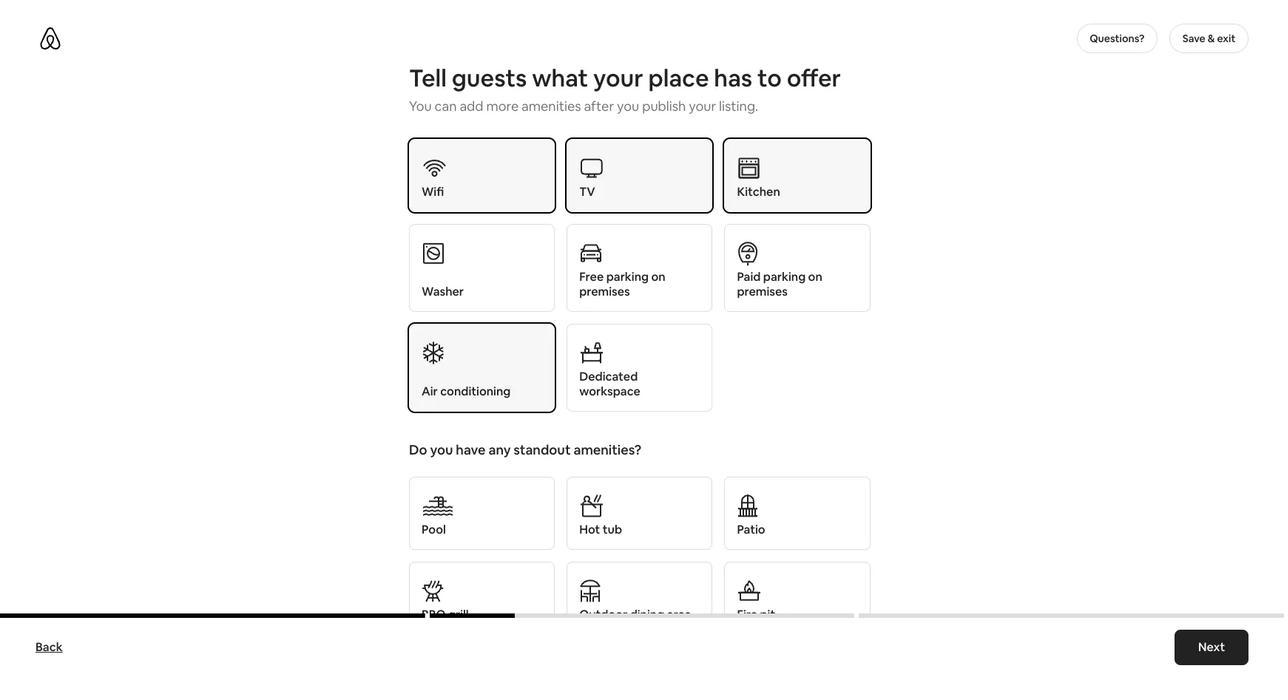 Task type: locate. For each thing, give the bounding box(es) containing it.
air conditioning
[[422, 384, 511, 400]]

Kitchen button
[[725, 139, 871, 212]]

on inside paid parking on premises
[[809, 269, 823, 285]]

save
[[1183, 32, 1206, 45]]

fire
[[737, 608, 758, 623]]

back button
[[28, 633, 70, 663]]

can
[[435, 98, 457, 115]]

2 on from the left
[[809, 269, 823, 285]]

1 horizontal spatial you
[[617, 98, 640, 115]]

exit
[[1218, 32, 1236, 45]]

next
[[1199, 640, 1225, 656]]

BBQ grill button
[[409, 562, 555, 636]]

0 vertical spatial your
[[593, 63, 644, 93]]

&
[[1208, 32, 1215, 45]]

Fire pit button
[[725, 562, 871, 636]]

premises
[[580, 284, 630, 300], [737, 284, 788, 300]]

free
[[580, 269, 604, 285]]

premises inside free parking on premises
[[580, 284, 630, 300]]

0 horizontal spatial your
[[593, 63, 644, 93]]

parking inside free parking on premises
[[607, 269, 649, 285]]

Wifi button
[[409, 139, 555, 212]]

on for free parking on premises
[[652, 269, 666, 285]]

more
[[486, 98, 519, 115]]

tv
[[580, 184, 596, 200]]

kitchen
[[737, 184, 781, 200]]

parking inside paid parking on premises
[[764, 269, 806, 285]]

parking right paid
[[764, 269, 806, 285]]

amenities?
[[574, 442, 642, 459]]

2 parking from the left
[[764, 269, 806, 285]]

1 horizontal spatial your
[[689, 98, 716, 115]]

1 horizontal spatial on
[[809, 269, 823, 285]]

1 vertical spatial your
[[689, 98, 716, 115]]

area
[[667, 608, 692, 623]]

publish
[[642, 98, 686, 115]]

on right paid
[[809, 269, 823, 285]]

1 horizontal spatial premises
[[737, 284, 788, 300]]

you right do
[[430, 442, 453, 459]]

your
[[593, 63, 644, 93], [689, 98, 716, 115]]

you right after
[[617, 98, 640, 115]]

0 horizontal spatial parking
[[607, 269, 649, 285]]

do you have any standout amenities?
[[409, 442, 642, 459]]

save & exit button
[[1170, 24, 1249, 53]]

1 premises from the left
[[580, 284, 630, 300]]

back
[[36, 640, 63, 656]]

parking right free
[[607, 269, 649, 285]]

on
[[652, 269, 666, 285], [809, 269, 823, 285]]

parking
[[607, 269, 649, 285], [764, 269, 806, 285]]

tub
[[603, 522, 622, 538]]

on inside free parking on premises
[[652, 269, 666, 285]]

Paid parking on premises button
[[725, 224, 871, 312]]

pit
[[760, 608, 776, 623]]

your left listing.
[[689, 98, 716, 115]]

premises inside paid parking on premises
[[737, 284, 788, 300]]

hot
[[580, 522, 600, 538]]

0 vertical spatial you
[[617, 98, 640, 115]]

on right free
[[652, 269, 666, 285]]

0 horizontal spatial on
[[652, 269, 666, 285]]

2 premises from the left
[[737, 284, 788, 300]]

Patio button
[[725, 477, 871, 551]]

amenities
[[522, 98, 581, 115]]

Hot tub button
[[567, 477, 713, 551]]

paid
[[737, 269, 761, 285]]

outdoor dining area
[[580, 608, 692, 623]]

you
[[617, 98, 640, 115], [430, 442, 453, 459]]

1 horizontal spatial parking
[[764, 269, 806, 285]]

questions? button
[[1077, 24, 1158, 53]]

1 on from the left
[[652, 269, 666, 285]]

tell guests what your place has to offer you can add more amenities after you publish your listing.
[[409, 63, 841, 115]]

0 horizontal spatial you
[[430, 442, 453, 459]]

1 parking from the left
[[607, 269, 649, 285]]

0 horizontal spatial premises
[[580, 284, 630, 300]]

Washer button
[[409, 224, 555, 312]]

Free parking on premises button
[[567, 224, 713, 312]]

Dedicated workspace button
[[567, 324, 713, 412]]

your up after
[[593, 63, 644, 93]]



Task type: vqa. For each thing, say whether or not it's contained in the screenshot.
Fire
yes



Task type: describe. For each thing, give the bounding box(es) containing it.
has
[[714, 63, 753, 93]]

workspace
[[580, 384, 641, 400]]

Outdoor dining area button
[[567, 562, 713, 636]]

Air conditioning button
[[409, 324, 555, 412]]

after
[[584, 98, 614, 115]]

fire pit
[[737, 608, 776, 623]]

premises for paid
[[737, 284, 788, 300]]

to
[[758, 63, 782, 93]]

parking for free
[[607, 269, 649, 285]]

have
[[456, 442, 486, 459]]

bbq grill
[[422, 608, 469, 623]]

premises for free
[[580, 284, 630, 300]]

free parking on premises
[[580, 269, 666, 300]]

guests
[[452, 63, 527, 93]]

offer
[[787, 63, 841, 93]]

add
[[460, 98, 484, 115]]

place
[[649, 63, 709, 93]]

dining
[[630, 608, 665, 623]]

on for paid parking on premises
[[809, 269, 823, 285]]

washer
[[422, 284, 464, 300]]

outdoor
[[580, 608, 628, 623]]

next button
[[1175, 630, 1249, 666]]

pool
[[422, 522, 446, 538]]

do
[[409, 442, 427, 459]]

save & exit
[[1183, 32, 1236, 45]]

dedicated
[[580, 369, 638, 385]]

you inside tell guests what your place has to offer you can add more amenities after you publish your listing.
[[617, 98, 640, 115]]

questions?
[[1090, 32, 1145, 45]]

what
[[532, 63, 588, 93]]

grill
[[448, 608, 469, 623]]

Pool button
[[409, 477, 555, 551]]

patio
[[737, 522, 766, 538]]

standout
[[514, 442, 571, 459]]

bbq
[[422, 608, 446, 623]]

parking for paid
[[764, 269, 806, 285]]

listing.
[[719, 98, 759, 115]]

conditioning
[[440, 384, 511, 400]]

1 vertical spatial you
[[430, 442, 453, 459]]

any
[[489, 442, 511, 459]]

you
[[409, 98, 432, 115]]

wifi
[[422, 184, 444, 200]]

tell
[[409, 63, 447, 93]]

dedicated workspace
[[580, 369, 641, 400]]

air
[[422, 384, 438, 400]]

paid parking on premises
[[737, 269, 823, 300]]

TV button
[[567, 139, 713, 212]]

hot tub
[[580, 522, 622, 538]]



